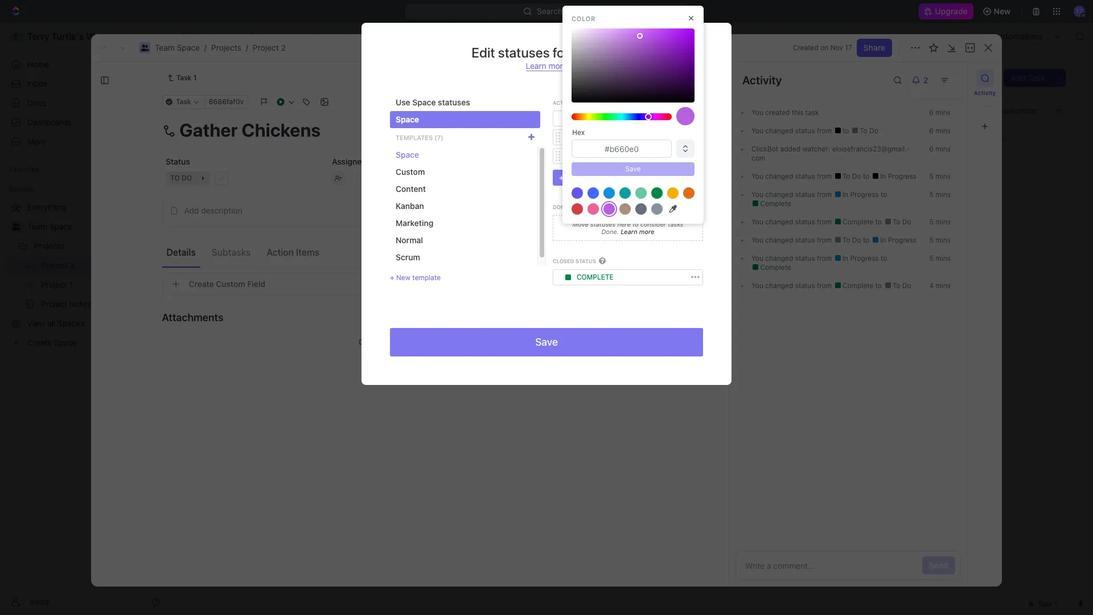 Task type: vqa. For each thing, say whether or not it's contained in the screenshot.


Task type: locate. For each thing, give the bounding box(es) containing it.
1 vertical spatial here
[[408, 338, 422, 346]]

new down scrum
[[396, 273, 411, 282]]

status inside edit statuses for projects dialog
[[583, 173, 607, 182]]

0 vertical spatial activity
[[743, 73, 782, 87]]

1 vertical spatial 1
[[249, 198, 253, 208]]

2 vertical spatial team
[[27, 222, 47, 231]]

statuses inside edit statuses for projects learn more
[[498, 44, 550, 60]]

activity inside task sidebar navigation tab list
[[974, 89, 996, 96]]

in
[[577, 133, 584, 141], [211, 161, 218, 169], [881, 172, 886, 181], [843, 190, 849, 199], [881, 236, 886, 244], [843, 254, 849, 263]]

statuses left for
[[498, 44, 550, 60]]

1 changed status from from the top
[[764, 126, 834, 135]]

1 horizontal spatial team space
[[191, 31, 236, 41]]

search
[[913, 105, 939, 115]]

team space, , element
[[180, 32, 189, 41]]

0 vertical spatial learn
[[526, 61, 547, 71]]

watcher:
[[803, 145, 830, 153]]

6
[[930, 108, 934, 117], [930, 126, 934, 135], [930, 145, 934, 153]]

1 horizontal spatial statuses
[[498, 44, 550, 60]]

2 vertical spatial 6 mins
[[930, 145, 951, 153]]

1 vertical spatial share
[[864, 43, 886, 52]]

1 horizontal spatial here
[[618, 220, 631, 228]]

consider
[[641, 220, 666, 228]]

1 vertical spatial learn
[[621, 228, 638, 235]]

2 horizontal spatial team
[[191, 31, 211, 41]]

activity
[[743, 73, 782, 87], [974, 89, 996, 96]]

upload
[[433, 338, 455, 347]]

4 5 from the top
[[930, 236, 934, 244]]

9 mins from the top
[[936, 281, 951, 290]]

0 horizontal spatial user group image
[[12, 223, 20, 230]]

1 horizontal spatial new
[[994, 6, 1011, 16]]

review
[[592, 152, 618, 160]]

2 from from the top
[[817, 172, 832, 181]]

0 horizontal spatial custom
[[216, 279, 245, 289]]

subtasks
[[212, 247, 251, 257]]

0 vertical spatial share
[[956, 31, 978, 41]]

1 vertical spatial project
[[253, 43, 279, 52]]

1 horizontal spatial task 1
[[230, 198, 253, 208]]

1 up task 2
[[249, 198, 253, 208]]

tree containing team space
[[5, 198, 165, 352]]

docs link
[[5, 94, 165, 112]]

add task
[[1011, 73, 1046, 83], [306, 161, 336, 169]]

added
[[781, 145, 801, 153]]

0 horizontal spatial more
[[549, 61, 567, 71]]

0 vertical spatial user group image
[[140, 44, 149, 51]]

4 from from the top
[[817, 218, 832, 226]]

add left assigned
[[306, 161, 319, 169]]

0 horizontal spatial +
[[390, 273, 394, 282]]

0 horizontal spatial here
[[408, 338, 422, 346]]

custom left field
[[216, 279, 245, 289]]

tree
[[5, 198, 165, 352]]

5 5 from the top
[[930, 254, 934, 263]]

activity up hide dropdown button
[[974, 89, 996, 96]]

0 horizontal spatial status
[[165, 157, 190, 166]]

2 5 from the top
[[930, 190, 934, 199]]

here inside the move statuses here to consider tasks done.
[[618, 220, 631, 228]]

0 vertical spatial here
[[618, 220, 631, 228]]

eloisefrancis23@gmail.
[[832, 145, 910, 153]]

task 1 link
[[162, 71, 201, 85], [227, 194, 395, 211]]

field
[[247, 279, 265, 289]]

5
[[930, 172, 934, 181], [930, 190, 934, 199], [930, 218, 934, 226], [930, 236, 934, 244], [930, 254, 934, 263]]

0 horizontal spatial team
[[27, 222, 47, 231]]

custom up content
[[396, 167, 425, 177]]

1 vertical spatial 6
[[930, 126, 934, 135]]

status
[[165, 157, 190, 166], [583, 173, 607, 182]]

3 changed status from from the top
[[764, 190, 834, 199]]

add task up customize
[[1011, 73, 1046, 83]]

project 2
[[314, 31, 348, 41]]

2 vertical spatial 6
[[930, 145, 934, 153]]

2 status from the top
[[795, 172, 815, 181]]

task 1 link up items
[[227, 194, 395, 211]]

project 2 link
[[300, 30, 351, 43], [253, 43, 286, 52]]

learn more
[[619, 228, 655, 235]]

3 6 from the top
[[930, 145, 934, 153]]

0 vertical spatial learn more link
[[526, 61, 567, 71]]

1 vertical spatial custom
[[216, 279, 245, 289]]

projects link
[[246, 30, 293, 43], [211, 43, 241, 52], [34, 237, 133, 255]]

dashboards
[[27, 117, 72, 127]]

created
[[766, 108, 790, 117]]

projects inside edit statuses for projects learn more
[[572, 44, 622, 60]]

0 horizontal spatial share
[[864, 43, 886, 52]]

1 vertical spatial status
[[583, 173, 607, 182]]

7 status from the top
[[795, 281, 815, 290]]

more down consider
[[639, 228, 655, 235]]

share button down upgrade
[[949, 27, 985, 46]]

6 for changed status from
[[930, 126, 934, 135]]

1 vertical spatial new
[[396, 273, 411, 282]]

+
[[559, 173, 564, 182], [390, 273, 394, 282]]

2 horizontal spatial statuses
[[591, 220, 616, 228]]

share right "17" in the top of the page
[[864, 43, 886, 52]]

6 status from the top
[[795, 254, 815, 263]]

share button right "17" in the top of the page
[[857, 39, 892, 57]]

edit
[[472, 44, 495, 60]]

add task down calendar
[[306, 161, 336, 169]]

1 horizontal spatial activity
[[974, 89, 996, 96]]

5 you from the top
[[752, 218, 764, 226]]

1
[[193, 73, 197, 82], [249, 198, 253, 208], [267, 218, 270, 227]]

task 1 up task 2
[[230, 198, 253, 208]]

1 vertical spatial more
[[639, 228, 655, 235]]

1 vertical spatial team
[[155, 43, 175, 52]]

2 mins from the top
[[936, 126, 951, 135]]

items
[[296, 247, 320, 257]]

in progress inside edit statuses for projects dialog
[[577, 133, 622, 141]]

0 horizontal spatial project
[[253, 43, 279, 52]]

2 6 from the top
[[930, 126, 934, 135]]

5 changed status from from the top
[[764, 236, 834, 244]]

0 vertical spatial task 1
[[176, 73, 197, 82]]

2 vertical spatial 1
[[267, 218, 270, 227]]

learn more link down for
[[526, 61, 567, 71]]

hide inside dropdown button
[[959, 105, 976, 115]]

0 horizontal spatial hide
[[591, 133, 606, 142]]

1 vertical spatial task 1
[[230, 198, 253, 208]]

share button
[[949, 27, 985, 46], [857, 39, 892, 57]]

add task button down calendar link at the top left of page
[[292, 158, 341, 172]]

1 vertical spatial +
[[390, 273, 394, 282]]

task 1 down team space, , element at left
[[176, 73, 197, 82]]

0 vertical spatial 1
[[193, 73, 197, 82]]

add left description
[[184, 206, 199, 215]]

2 6 mins from the top
[[930, 126, 951, 135]]

activity up 'created'
[[743, 73, 782, 87]]

team space up 'team space / projects / project 2'
[[191, 31, 236, 41]]

team space link
[[177, 30, 239, 43], [155, 43, 200, 52], [27, 218, 163, 236]]

statuses
[[498, 44, 550, 60], [438, 97, 470, 107], [591, 220, 616, 228]]

1 horizontal spatial team
[[155, 43, 175, 52]]

custom
[[396, 167, 425, 177], [216, 279, 245, 289]]

for
[[577, 152, 591, 160]]

1 inside button
[[267, 218, 270, 227]]

1 horizontal spatial status
[[583, 173, 607, 182]]

you
[[752, 108, 764, 117], [752, 126, 764, 135], [752, 172, 764, 181], [752, 190, 764, 199], [752, 218, 764, 226], [752, 236, 764, 244], [752, 254, 764, 263], [752, 281, 764, 290]]

search...
[[537, 6, 570, 16]]

team space down spaces
[[27, 222, 72, 231]]

custom inside edit statuses for projects dialog
[[396, 167, 425, 177]]

changed status from
[[764, 126, 834, 135], [764, 172, 834, 181], [764, 190, 834, 199], [764, 218, 834, 226], [764, 236, 834, 244], [764, 254, 834, 263], [764, 281, 834, 290]]

1 horizontal spatial project
[[314, 31, 341, 41]]

1 vertical spatial hide
[[591, 133, 606, 142]]

0 horizontal spatial projects link
[[34, 237, 133, 255]]

0 vertical spatial +
[[559, 173, 564, 182]]

1 horizontal spatial hide
[[959, 105, 976, 115]]

task 1 link down team space, , element at left
[[162, 71, 201, 85]]

0 vertical spatial custom
[[396, 167, 425, 177]]

send button
[[923, 556, 956, 575]]

progress inside edit statuses for projects dialog
[[586, 133, 622, 141]]

add task button up customize
[[1004, 69, 1052, 87]]

1 vertical spatial learn more link
[[619, 228, 655, 235]]

5 mins
[[930, 172, 951, 181], [930, 190, 951, 199], [930, 218, 951, 226], [930, 236, 951, 244], [930, 254, 951, 263]]

new up automations
[[994, 6, 1011, 16]]

0 vertical spatial 6
[[930, 108, 934, 117]]

1 horizontal spatial share
[[956, 31, 978, 41]]

0 vertical spatial add task
[[1011, 73, 1046, 83]]

1 vertical spatial add task button
[[292, 158, 341, 172]]

files
[[393, 338, 406, 346]]

statuses inside the move statuses here to consider tasks done.
[[591, 220, 616, 228]]

gantt link
[[385, 102, 408, 118]]

2
[[343, 31, 348, 41], [281, 43, 286, 52], [249, 218, 254, 228], [246, 269, 250, 278]]

complete
[[759, 199, 792, 208], [841, 218, 876, 226], [759, 263, 792, 272], [841, 281, 876, 290]]

1 vertical spatial statuses
[[438, 97, 470, 107]]

space
[[213, 31, 236, 41], [177, 43, 200, 52], [413, 97, 436, 107], [396, 114, 419, 124], [396, 150, 419, 159], [49, 222, 72, 231]]

None field
[[572, 140, 672, 158]]

0 horizontal spatial task 1
[[176, 73, 197, 82]]

1 changed from the top
[[766, 126, 793, 135]]

6 mins for changed status from
[[930, 126, 951, 135]]

1 right task 2
[[267, 218, 270, 227]]

details
[[167, 247, 196, 257]]

1 status from the top
[[795, 126, 815, 135]]

your
[[377, 338, 391, 346]]

1 vertical spatial team space
[[27, 222, 72, 231]]

clickbot
[[752, 145, 779, 153]]

team space link inside tree
[[27, 218, 163, 236]]

move statuses here to consider tasks done.
[[573, 220, 684, 235]]

1 horizontal spatial projects link
[[211, 43, 241, 52]]

0 horizontal spatial new
[[396, 273, 411, 282]]

0 vertical spatial more
[[549, 61, 567, 71]]

0 vertical spatial team
[[191, 31, 211, 41]]

hide right search
[[959, 105, 976, 115]]

0 vertical spatial task 1 link
[[162, 71, 201, 85]]

0 horizontal spatial task 1 link
[[162, 71, 201, 85]]

progress
[[586, 133, 622, 141], [220, 161, 257, 169], [888, 172, 917, 181], [851, 190, 879, 199], [888, 236, 917, 244], [851, 254, 879, 263]]

0 horizontal spatial 1
[[193, 73, 197, 82]]

team inside tree
[[27, 222, 47, 231]]

statuses up done.
[[591, 220, 616, 228]]

1 horizontal spatial add task
[[1011, 73, 1046, 83]]

team space
[[191, 31, 236, 41], [27, 222, 72, 231]]

0 horizontal spatial learn
[[526, 61, 547, 71]]

add down the for
[[566, 173, 581, 182]]

learn
[[526, 61, 547, 71], [621, 228, 638, 235]]

0 vertical spatial add task button
[[1004, 69, 1052, 87]]

here up 'learn more'
[[618, 220, 631, 228]]

4
[[930, 281, 934, 290]]

projects
[[260, 31, 290, 41], [211, 43, 241, 52], [572, 44, 622, 60], [34, 241, 64, 251]]

statuses up assignees button at the left top
[[438, 97, 470, 107]]

add task button
[[1004, 69, 1052, 87], [292, 158, 341, 172]]

6 mins
[[930, 108, 951, 117], [930, 126, 951, 135], [930, 145, 951, 153]]

team space / projects / project 2
[[155, 43, 286, 52]]

0 vertical spatial statuses
[[498, 44, 550, 60]]

2 5 mins from the top
[[930, 190, 951, 199]]

2 horizontal spatial 1
[[267, 218, 270, 227]]

learn more link down consider
[[619, 228, 655, 235]]

2 vertical spatial statuses
[[591, 220, 616, 228]]

added watcher:
[[779, 145, 832, 153]]

board link
[[210, 102, 235, 118]]

here right 'files'
[[408, 338, 422, 346]]

7 changed status from from the top
[[764, 281, 834, 290]]

1 vertical spatial activity
[[974, 89, 996, 96]]

1 horizontal spatial custom
[[396, 167, 425, 177]]

task sidebar content section
[[728, 62, 968, 587]]

4 status from the top
[[795, 218, 815, 226]]

1 vertical spatial 6 mins
[[930, 126, 951, 135]]

6 you from the top
[[752, 236, 764, 244]]

1 horizontal spatial +
[[559, 173, 564, 182]]

7 from from the top
[[817, 281, 832, 290]]

1 horizontal spatial task 1 link
[[227, 194, 395, 211]]

1 vertical spatial user group image
[[12, 223, 20, 230]]

mins
[[936, 108, 951, 117], [936, 126, 951, 135], [936, 145, 951, 153], [936, 172, 951, 181], [936, 190, 951, 199], [936, 218, 951, 226], [936, 236, 951, 244], [936, 254, 951, 263], [936, 281, 951, 290]]

inbox link
[[5, 75, 165, 93]]

send
[[929, 560, 949, 570]]

this
[[792, 108, 804, 117]]

0 vertical spatial 6 mins
[[930, 108, 951, 117]]

in progress
[[577, 133, 622, 141], [211, 161, 257, 169], [879, 172, 917, 181], [841, 190, 881, 199], [879, 236, 917, 244], [841, 254, 881, 263]]

user group image
[[140, 44, 149, 51], [12, 223, 20, 230]]

/
[[241, 31, 244, 41], [295, 31, 298, 41], [204, 43, 207, 52], [246, 43, 248, 52]]

do
[[588, 114, 598, 123], [870, 126, 879, 135], [852, 172, 861, 181], [903, 218, 912, 226], [852, 236, 861, 244], [223, 269, 233, 278], [903, 281, 912, 290]]

status
[[795, 126, 815, 135], [795, 172, 815, 181], [795, 190, 815, 199], [795, 218, 815, 226], [795, 236, 815, 244], [795, 254, 815, 263], [795, 281, 815, 290]]

hide up the for review
[[591, 133, 606, 142]]

1 vertical spatial task 1 link
[[227, 194, 395, 211]]

1 horizontal spatial learn more link
[[619, 228, 655, 235]]

0 horizontal spatial team space
[[27, 222, 72, 231]]

share
[[956, 31, 978, 41], [864, 43, 886, 52]]

create custom field button
[[162, 273, 652, 296]]

6 changed status from from the top
[[764, 254, 834, 263]]

0 horizontal spatial project 2 link
[[253, 43, 286, 52]]

favorites button
[[5, 163, 44, 177]]

17
[[845, 43, 852, 52]]

project inside project 2 link
[[314, 31, 341, 41]]

new
[[994, 6, 1011, 16], [396, 273, 411, 282]]

3 6 mins from the top
[[930, 145, 951, 153]]

statuses for edit
[[498, 44, 550, 60]]

move
[[573, 220, 589, 228]]

0 vertical spatial new
[[994, 6, 1011, 16]]

7 mins from the top
[[936, 236, 951, 244]]

0 horizontal spatial statuses
[[438, 97, 470, 107]]

0 vertical spatial project
[[314, 31, 341, 41]]

3 mins from the top
[[936, 145, 951, 153]]

team
[[191, 31, 211, 41], [155, 43, 175, 52], [27, 222, 47, 231]]

more down for
[[549, 61, 567, 71]]

upload button
[[433, 338, 455, 347]]

5 from from the top
[[817, 236, 832, 244]]

share down upgrade
[[956, 31, 978, 41]]

nov
[[831, 43, 843, 52]]

+ for + new template
[[390, 273, 394, 282]]

action items
[[267, 247, 320, 257]]

1 down 'team space / projects / project 2'
[[193, 73, 197, 82]]

0 horizontal spatial activity
[[743, 73, 782, 87]]

add
[[1011, 73, 1026, 83], [306, 161, 319, 169], [566, 173, 581, 182], [184, 206, 199, 215]]



Task type: describe. For each thing, give the bounding box(es) containing it.
subtasks button
[[207, 242, 255, 262]]

8686faf0v button
[[204, 95, 248, 109]]

details button
[[162, 242, 200, 262]]

you created this task
[[752, 108, 819, 117]]

0 vertical spatial status
[[165, 157, 190, 166]]

use
[[396, 97, 410, 107]]

1 horizontal spatial more
[[639, 228, 655, 235]]

hide inside button
[[591, 133, 606, 142]]

add up customize
[[1011, 73, 1026, 83]]

template
[[413, 273, 441, 282]]

to do inside edit statuses for projects dialog
[[577, 114, 598, 123]]

to inside the move statuses here to consider tasks done.
[[633, 220, 639, 228]]

3 changed from the top
[[766, 190, 793, 199]]

4 changed from the top
[[766, 218, 793, 226]]

create
[[189, 279, 214, 289]]

calendar
[[291, 105, 324, 115]]

color
[[572, 15, 596, 22]]

assigned
[[332, 157, 366, 166]]

sidebar navigation
[[0, 23, 170, 615]]

3 you from the top
[[752, 172, 764, 181]]

1 you from the top
[[752, 108, 764, 117]]

complete
[[577, 273, 614, 281]]

action
[[267, 247, 294, 257]]

1 6 mins from the top
[[930, 108, 951, 117]]

+ add status
[[559, 173, 607, 182]]

add description
[[184, 206, 242, 215]]

invite
[[30, 597, 49, 606]]

3 5 mins from the top
[[930, 218, 951, 226]]

create custom field
[[189, 279, 265, 289]]

spaces
[[9, 185, 33, 193]]

1 horizontal spatial 1
[[249, 198, 253, 208]]

3 5 from the top
[[930, 218, 934, 226]]

1 6 from the top
[[930, 108, 934, 117]]

search button
[[898, 102, 943, 118]]

6 mins from the top
[[936, 218, 951, 226]]

edit statuses for projects dialog
[[362, 23, 732, 385]]

board
[[212, 105, 235, 115]]

projects inside tree
[[34, 241, 64, 251]]

4 mins from the top
[[936, 172, 951, 181]]

8 mins from the top
[[936, 254, 951, 263]]

here inside drop your files here to upload
[[408, 338, 422, 346]]

6 mins for added watcher:
[[930, 145, 951, 153]]

customize
[[997, 105, 1036, 115]]

statuses for move
[[591, 220, 616, 228]]

1 mins from the top
[[936, 108, 951, 117]]

task sidebar navigation tab list
[[973, 69, 998, 136]]

2 changed from the top
[[766, 172, 793, 181]]

2 inside project 2 link
[[343, 31, 348, 41]]

home
[[27, 59, 49, 69]]

custom inside create custom field button
[[216, 279, 245, 289]]

list link
[[254, 102, 269, 118]]

use space statuses
[[396, 97, 470, 107]]

table
[[345, 105, 366, 115]]

marketing
[[396, 218, 434, 228]]

for review
[[577, 152, 618, 160]]

2 horizontal spatial projects link
[[246, 30, 293, 43]]

hex
[[572, 128, 585, 137]]

action items button
[[262, 242, 324, 262]]

more inside edit statuses for projects learn more
[[549, 61, 567, 71]]

1 horizontal spatial user group image
[[140, 44, 149, 51]]

4 mins
[[930, 281, 951, 290]]

hide button
[[945, 102, 979, 118]]

home link
[[5, 55, 165, 73]]

6 changed from the top
[[766, 254, 793, 263]]

1 5 mins from the top
[[930, 172, 951, 181]]

new inside button
[[994, 6, 1011, 16]]

on
[[821, 43, 829, 52]]

new button
[[978, 2, 1018, 21]]

team space link for user group image inside the sidebar navigation
[[27, 218, 163, 236]]

1 horizontal spatial share button
[[949, 27, 985, 46]]

assigned to
[[332, 157, 376, 166]]

4 5 mins from the top
[[930, 236, 951, 244]]

team space inside tree
[[27, 222, 72, 231]]

2 changed status from from the top
[[764, 172, 834, 181]]

automations button
[[990, 28, 1049, 45]]

1 from from the top
[[817, 126, 832, 135]]

5 changed from the top
[[766, 236, 793, 244]]

created on nov 17
[[793, 43, 852, 52]]

favorites
[[9, 165, 39, 174]]

for
[[553, 44, 569, 60]]

⌘k
[[671, 6, 683, 16]]

description
[[201, 206, 242, 215]]

kanban
[[396, 201, 424, 211]]

done.
[[602, 228, 619, 235]]

7 changed from the top
[[766, 281, 793, 290]]

0 horizontal spatial add task button
[[292, 158, 341, 172]]

add inside edit statuses for projects dialog
[[566, 173, 581, 182]]

5 5 mins from the top
[[930, 254, 951, 263]]

com
[[752, 145, 910, 162]]

list
[[256, 105, 269, 115]]

0 horizontal spatial learn more link
[[526, 61, 567, 71]]

add description button
[[166, 202, 648, 220]]

5 status from the top
[[795, 236, 815, 244]]

docs
[[27, 98, 46, 108]]

new inside edit statuses for projects dialog
[[396, 273, 411, 282]]

drop
[[359, 338, 375, 346]]

drop your files here to upload
[[359, 338, 455, 347]]

attachments button
[[162, 304, 652, 331]]

1 button
[[256, 217, 272, 228]]

tree inside sidebar navigation
[[5, 198, 165, 352]]

3 from from the top
[[817, 190, 832, 199]]

team space link for the rightmost user group image
[[155, 43, 200, 52]]

hide button
[[587, 131, 611, 145]]

user group image inside sidebar navigation
[[12, 223, 20, 230]]

content
[[396, 184, 426, 194]]

activity inside task sidebar content section
[[743, 73, 782, 87]]

6 from from the top
[[817, 254, 832, 263]]

1 horizontal spatial learn
[[621, 228, 638, 235]]

eloisefrancis23@gmail. com
[[752, 145, 910, 162]]

6 for added watcher:
[[930, 145, 934, 153]]

tasks
[[668, 220, 684, 228]]

task
[[806, 108, 819, 117]]

0 vertical spatial team space
[[191, 31, 236, 41]]

Edit task name text field
[[162, 119, 652, 141]]

learn inside edit statuses for projects learn more
[[526, 61, 547, 71]]

task 2
[[230, 218, 254, 228]]

in inside edit statuses for projects dialog
[[577, 133, 584, 141]]

0 horizontal spatial add task
[[306, 161, 336, 169]]

Search tasks... text field
[[952, 129, 1066, 146]]

dashboards link
[[5, 113, 165, 132]]

upgrade link
[[919, 3, 974, 19]]

1 horizontal spatial project 2 link
[[300, 30, 351, 43]]

inbox
[[27, 79, 47, 88]]

+ new template
[[390, 273, 441, 282]]

do inside edit statuses for projects dialog
[[588, 114, 598, 123]]

1 horizontal spatial add task button
[[1004, 69, 1052, 87]]

1 5 from the top
[[930, 172, 934, 181]]

space inside sidebar navigation
[[49, 222, 72, 231]]

0 horizontal spatial share button
[[857, 39, 892, 57]]

normal
[[396, 235, 423, 245]]

assignees
[[475, 133, 508, 142]]

7 you from the top
[[752, 254, 764, 263]]

edit statuses for projects learn more
[[472, 44, 622, 71]]

4 you from the top
[[752, 190, 764, 199]]

+ for + add status
[[559, 173, 564, 182]]

attachments
[[162, 311, 223, 323]]

8 you from the top
[[752, 281, 764, 290]]

upgrade
[[935, 6, 968, 16]]

3 status from the top
[[795, 190, 815, 199]]

calendar link
[[288, 102, 324, 118]]

2 you from the top
[[752, 126, 764, 135]]

table link
[[343, 102, 366, 118]]

4 changed status from from the top
[[764, 218, 834, 226]]

assignees button
[[460, 131, 514, 145]]

to inside drop your files here to upload
[[424, 338, 431, 346]]

color options list
[[569, 185, 697, 217]]

scrum
[[396, 252, 420, 262]]

5 mins from the top
[[936, 190, 951, 199]]



